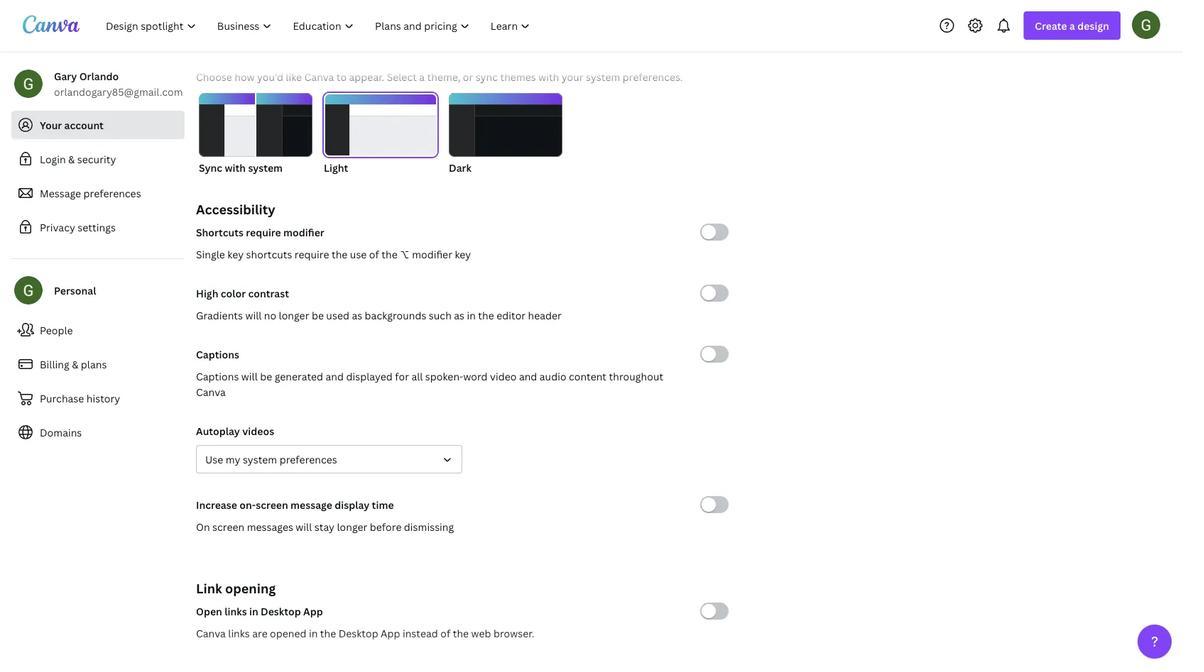 Task type: locate. For each thing, give the bounding box(es) containing it.
2 horizontal spatial in
[[467, 309, 476, 322]]

color
[[221, 287, 246, 300]]

0 vertical spatial system
[[586, 70, 621, 83]]

1 vertical spatial modifier
[[412, 248, 453, 261]]

sync with system
[[199, 161, 283, 174]]

key right ⌥
[[455, 248, 471, 261]]

be left used
[[312, 309, 324, 322]]

app left 'instead'
[[381, 627, 400, 641]]

0 horizontal spatial a
[[420, 70, 425, 83]]

1 horizontal spatial modifier
[[412, 248, 453, 261]]

1 vertical spatial system
[[248, 161, 283, 174]]

1 vertical spatial app
[[381, 627, 400, 641]]

as
[[352, 309, 363, 322], [454, 309, 465, 322]]

Use my system preferences button
[[196, 446, 463, 474]]

in right opened
[[309, 627, 318, 641]]

with left your
[[539, 70, 559, 83]]

the left use
[[332, 248, 348, 261]]

preferences up message
[[280, 453, 337, 467]]

key right single
[[228, 248, 244, 261]]

& for billing
[[72, 358, 78, 371]]

people link
[[11, 316, 185, 345]]

captions down the gradients
[[196, 348, 239, 361]]

1 vertical spatial canva
[[196, 386, 226, 399]]

0 vertical spatial modifier
[[284, 226, 325, 239]]

0 horizontal spatial be
[[260, 370, 272, 383]]

screen
[[256, 498, 288, 512], [213, 521, 245, 534]]

0 horizontal spatial as
[[352, 309, 363, 322]]

0 vertical spatial be
[[312, 309, 324, 322]]

will left generated
[[241, 370, 258, 383]]

login & security link
[[11, 145, 185, 173]]

0 horizontal spatial and
[[326, 370, 344, 383]]

1 horizontal spatial app
[[381, 627, 400, 641]]

& right login
[[68, 152, 75, 166]]

use my system preferences
[[205, 453, 337, 467]]

billing & plans link
[[11, 350, 185, 379]]

links for in
[[225, 605, 247, 619]]

single key shortcuts require the use of the ⌥ modifier key
[[196, 248, 471, 261]]

modifier right ⌥
[[412, 248, 453, 261]]

shortcuts require modifier
[[196, 226, 325, 239]]

appear.
[[349, 70, 385, 83]]

1 horizontal spatial and
[[519, 370, 537, 383]]

preferences inside the message preferences link
[[84, 187, 141, 200]]

desktop up opened
[[261, 605, 301, 619]]

and
[[326, 370, 344, 383], [519, 370, 537, 383]]

the
[[332, 248, 348, 261], [382, 248, 398, 261], [478, 309, 494, 322], [320, 627, 336, 641], [453, 627, 469, 641]]

0 horizontal spatial in
[[249, 605, 258, 619]]

my
[[226, 453, 241, 467]]

audio
[[540, 370, 567, 383]]

2 as from the left
[[454, 309, 465, 322]]

desktop left 'instead'
[[339, 627, 379, 641]]

1 vertical spatial &
[[72, 358, 78, 371]]

1 vertical spatial with
[[225, 161, 246, 174]]

captions for captions will be generated and displayed for all spoken-word video and audio content throughout canva
[[196, 370, 239, 383]]

of
[[369, 248, 379, 261], [441, 627, 451, 641]]

0 horizontal spatial preferences
[[84, 187, 141, 200]]

will left "stay"
[[296, 521, 312, 534]]

1 horizontal spatial desktop
[[339, 627, 379, 641]]

login
[[40, 152, 66, 166]]

1 vertical spatial a
[[420, 70, 425, 83]]

1 and from the left
[[326, 370, 344, 383]]

will for no
[[245, 309, 262, 322]]

0 vertical spatial app
[[303, 605, 323, 619]]

as right such
[[454, 309, 465, 322]]

0 vertical spatial preferences
[[84, 187, 141, 200]]

1 horizontal spatial key
[[455, 248, 471, 261]]

dark
[[449, 161, 472, 174]]

0 vertical spatial screen
[[256, 498, 288, 512]]

1 key from the left
[[228, 248, 244, 261]]

and left displayed
[[326, 370, 344, 383]]

modifier
[[284, 226, 325, 239], [412, 248, 453, 261]]

1 vertical spatial screen
[[213, 521, 245, 534]]

captions up the autoplay
[[196, 370, 239, 383]]

key
[[228, 248, 244, 261], [455, 248, 471, 261]]

canva up the autoplay
[[196, 386, 226, 399]]

videos
[[242, 425, 274, 438]]

links down link opening
[[225, 605, 247, 619]]

1 horizontal spatial be
[[312, 309, 324, 322]]

privacy settings
[[40, 221, 116, 234]]

2 captions from the top
[[196, 370, 239, 383]]

0 horizontal spatial key
[[228, 248, 244, 261]]

1 captions from the top
[[196, 348, 239, 361]]

screen up messages on the bottom left
[[256, 498, 288, 512]]

on-
[[240, 498, 256, 512]]

with inside button
[[225, 161, 246, 174]]

1 vertical spatial be
[[260, 370, 272, 383]]

of right 'instead'
[[441, 627, 451, 641]]

high color contrast
[[196, 287, 289, 300]]

0 horizontal spatial app
[[303, 605, 323, 619]]

opened
[[270, 627, 307, 641]]

system right my
[[243, 453, 277, 467]]

2 vertical spatial in
[[309, 627, 318, 641]]

will left no
[[245, 309, 262, 322]]

theme,
[[427, 70, 461, 83]]

0 vertical spatial &
[[68, 152, 75, 166]]

canva down open
[[196, 627, 226, 641]]

system
[[586, 70, 621, 83], [248, 161, 283, 174], [243, 453, 277, 467]]

a
[[1070, 19, 1076, 32], [420, 70, 425, 83]]

0 vertical spatial of
[[369, 248, 379, 261]]

captions inside captions will be generated and displayed for all spoken-word video and audio content throughout canva
[[196, 370, 239, 383]]

0 horizontal spatial modifier
[[284, 226, 325, 239]]

links left the are
[[228, 627, 250, 641]]

0 vertical spatial will
[[245, 309, 262, 322]]

accessibility
[[196, 201, 276, 218]]

1 horizontal spatial as
[[454, 309, 465, 322]]

longer down display
[[337, 521, 368, 534]]

light
[[324, 161, 348, 174]]

0 vertical spatial captions
[[196, 348, 239, 361]]

be inside captions will be generated and displayed for all spoken-word video and audio content throughout canva
[[260, 370, 272, 383]]

system right your
[[586, 70, 621, 83]]

gary orlando orlandogary85@gmail.com
[[54, 69, 183, 98]]

app
[[303, 605, 323, 619], [381, 627, 400, 641]]

1 vertical spatial preferences
[[280, 453, 337, 467]]

spoken-
[[426, 370, 464, 383]]

preferences inside use my system preferences button
[[280, 453, 337, 467]]

displayed
[[346, 370, 393, 383]]

Sync with system button
[[199, 93, 313, 176]]

system for sync with system
[[248, 161, 283, 174]]

word
[[464, 370, 488, 383]]

personal
[[54, 284, 96, 297]]

1 horizontal spatial a
[[1070, 19, 1076, 32]]

2 vertical spatial system
[[243, 453, 277, 467]]

1 vertical spatial captions
[[196, 370, 239, 383]]

Light button
[[324, 93, 438, 176]]

0 horizontal spatial with
[[225, 161, 246, 174]]

gary
[[54, 69, 77, 83]]

a right select
[[420, 70, 425, 83]]

0 vertical spatial links
[[225, 605, 247, 619]]

domains
[[40, 426, 82, 440]]

0 vertical spatial longer
[[279, 309, 309, 322]]

single
[[196, 248, 225, 261]]

will
[[245, 309, 262, 322], [241, 370, 258, 383], [296, 521, 312, 534]]

sync
[[199, 161, 223, 174]]

message
[[40, 187, 81, 200]]

history
[[87, 392, 120, 405]]

screen down increase
[[213, 521, 245, 534]]

will for be
[[241, 370, 258, 383]]

1 horizontal spatial preferences
[[280, 453, 337, 467]]

2 vertical spatial canva
[[196, 627, 226, 641]]

with right sync
[[225, 161, 246, 174]]

as right used
[[352, 309, 363, 322]]

billing & plans
[[40, 358, 107, 371]]

1 vertical spatial of
[[441, 627, 451, 641]]

1 horizontal spatial with
[[539, 70, 559, 83]]

preferences up privacy settings "link"
[[84, 187, 141, 200]]

design
[[1078, 19, 1110, 32]]

or
[[463, 70, 473, 83]]

browser.
[[494, 627, 535, 641]]

preferences
[[84, 187, 141, 200], [280, 453, 337, 467]]

purchase
[[40, 392, 84, 405]]

canva inside theme choose how you'd like canva to appear. select a theme, or sync themes with your system preferences.
[[305, 70, 334, 83]]

instead
[[403, 627, 438, 641]]

use
[[350, 248, 367, 261]]

generated
[[275, 370, 323, 383]]

the left editor
[[478, 309, 494, 322]]

0 vertical spatial desktop
[[261, 605, 301, 619]]

in
[[467, 309, 476, 322], [249, 605, 258, 619], [309, 627, 318, 641]]

0 vertical spatial a
[[1070, 19, 1076, 32]]

login & security
[[40, 152, 116, 166]]

require up shortcuts
[[246, 226, 281, 239]]

be left generated
[[260, 370, 272, 383]]

1 as from the left
[[352, 309, 363, 322]]

1 vertical spatial links
[[228, 627, 250, 641]]

a left the 'design'
[[1070, 19, 1076, 32]]

0 vertical spatial with
[[539, 70, 559, 83]]

like
[[286, 70, 302, 83]]

billing
[[40, 358, 69, 371]]

1 vertical spatial in
[[249, 605, 258, 619]]

of right use
[[369, 248, 379, 261]]

0 vertical spatial in
[[467, 309, 476, 322]]

will inside captions will be generated and displayed for all spoken-word video and audio content throughout canva
[[241, 370, 258, 383]]

in right such
[[467, 309, 476, 322]]

1 horizontal spatial in
[[309, 627, 318, 641]]

system up accessibility
[[248, 161, 283, 174]]

with
[[539, 70, 559, 83], [225, 161, 246, 174]]

app up opened
[[303, 605, 323, 619]]

your account
[[40, 118, 104, 132]]

in up the are
[[249, 605, 258, 619]]

autoplay
[[196, 425, 240, 438]]

1 horizontal spatial screen
[[256, 498, 288, 512]]

require right shortcuts
[[295, 248, 329, 261]]

and right video
[[519, 370, 537, 383]]

purchase history
[[40, 392, 120, 405]]

longer right no
[[279, 309, 309, 322]]

domains link
[[11, 419, 185, 447]]

modifier up single key shortcuts require the use of the ⌥ modifier key
[[284, 226, 325, 239]]

1 horizontal spatial longer
[[337, 521, 368, 534]]

1 horizontal spatial require
[[295, 248, 329, 261]]

open links in desktop app
[[196, 605, 323, 619]]

1 vertical spatial will
[[241, 370, 258, 383]]

be
[[312, 309, 324, 322], [260, 370, 272, 383]]

0 horizontal spatial require
[[246, 226, 281, 239]]

settings
[[78, 221, 116, 234]]

& left plans at the left bottom of the page
[[72, 358, 78, 371]]

canva left the 'to'
[[305, 70, 334, 83]]

purchase history link
[[11, 384, 185, 413]]

0 vertical spatial canva
[[305, 70, 334, 83]]

1 vertical spatial require
[[295, 248, 329, 261]]

longer
[[279, 309, 309, 322], [337, 521, 368, 534]]

high
[[196, 287, 218, 300]]

top level navigation element
[[97, 11, 543, 40]]

message preferences link
[[11, 179, 185, 208]]



Task type: describe. For each thing, give the bounding box(es) containing it.
create a design button
[[1024, 11, 1121, 40]]

1 horizontal spatial of
[[441, 627, 451, 641]]

0 vertical spatial require
[[246, 226, 281, 239]]

theme choose how you'd like canva to appear. select a theme, or sync themes with your system preferences.
[[196, 46, 683, 83]]

2 and from the left
[[519, 370, 537, 383]]

shortcuts
[[196, 226, 244, 239]]

before
[[370, 521, 402, 534]]

how
[[235, 70, 255, 83]]

shortcuts
[[246, 248, 292, 261]]

you'd
[[257, 70, 283, 83]]

select
[[387, 70, 417, 83]]

such
[[429, 309, 452, 322]]

header
[[528, 309, 562, 322]]

privacy settings link
[[11, 213, 185, 242]]

Dark button
[[449, 93, 563, 176]]

link opening
[[196, 580, 276, 598]]

autoplay videos
[[196, 425, 274, 438]]

your
[[40, 118, 62, 132]]

the left web
[[453, 627, 469, 641]]

2 key from the left
[[455, 248, 471, 261]]

editor
[[497, 309, 526, 322]]

your
[[562, 70, 584, 83]]

gary orlando image
[[1133, 10, 1161, 39]]

message
[[291, 498, 332, 512]]

create
[[1036, 19, 1068, 32]]

used
[[326, 309, 350, 322]]

web
[[472, 627, 491, 641]]

canva links are opened in the desktop app instead of the web browser.
[[196, 627, 535, 641]]

canva inside captions will be generated and displayed for all spoken-word video and audio content throughout canva
[[196, 386, 226, 399]]

the right opened
[[320, 627, 336, 641]]

0 horizontal spatial desktop
[[261, 605, 301, 619]]

preferences.
[[623, 70, 683, 83]]

no
[[264, 309, 277, 322]]

orlando
[[79, 69, 119, 83]]

a inside dropdown button
[[1070, 19, 1076, 32]]

& for login
[[68, 152, 75, 166]]

increase on-screen message display time
[[196, 498, 394, 512]]

0 horizontal spatial longer
[[279, 309, 309, 322]]

account
[[64, 118, 104, 132]]

a inside theme choose how you'd like canva to appear. select a theme, or sync themes with your system preferences.
[[420, 70, 425, 83]]

orlandogary85@gmail.com
[[54, 85, 183, 98]]

for
[[395, 370, 409, 383]]

open
[[196, 605, 222, 619]]

backgrounds
[[365, 309, 427, 322]]

0 horizontal spatial screen
[[213, 521, 245, 534]]

to
[[337, 70, 347, 83]]

all
[[412, 370, 423, 383]]

opening
[[225, 580, 276, 598]]

are
[[252, 627, 268, 641]]

contrast
[[248, 287, 289, 300]]

your account link
[[11, 111, 185, 139]]

gradients will no longer be used as backgrounds such as in the editor header
[[196, 309, 562, 322]]

1 vertical spatial longer
[[337, 521, 368, 534]]

the left ⌥
[[382, 248, 398, 261]]

0 horizontal spatial of
[[369, 248, 379, 261]]

message preferences
[[40, 187, 141, 200]]

increase
[[196, 498, 237, 512]]

on screen messages will stay longer before dismissing
[[196, 521, 454, 534]]

security
[[77, 152, 116, 166]]

link
[[196, 580, 222, 598]]

gradients
[[196, 309, 243, 322]]

messages
[[247, 521, 293, 534]]

system inside theme choose how you'd like canva to appear. select a theme, or sync themes with your system preferences.
[[586, 70, 621, 83]]

privacy
[[40, 221, 75, 234]]

plans
[[81, 358, 107, 371]]

2 vertical spatial will
[[296, 521, 312, 534]]

content
[[569, 370, 607, 383]]

⌥
[[400, 248, 410, 261]]

links for are
[[228, 627, 250, 641]]

captions for captions
[[196, 348, 239, 361]]

time
[[372, 498, 394, 512]]

use
[[205, 453, 223, 467]]

dismissing
[[404, 521, 454, 534]]

people
[[40, 324, 73, 337]]

choose
[[196, 70, 232, 83]]

1 vertical spatial desktop
[[339, 627, 379, 641]]

system for use my system preferences
[[243, 453, 277, 467]]

themes
[[501, 70, 536, 83]]

captions will be generated and displayed for all spoken-word video and audio content throughout canva
[[196, 370, 664, 399]]

sync
[[476, 70, 498, 83]]

stay
[[315, 521, 335, 534]]

on
[[196, 521, 210, 534]]

theme
[[196, 46, 239, 63]]

video
[[490, 370, 517, 383]]

with inside theme choose how you'd like canva to appear. select a theme, or sync themes with your system preferences.
[[539, 70, 559, 83]]



Task type: vqa. For each thing, say whether or not it's contained in the screenshot.
up within the Design School Level up your skills with free courses, tips and shortcuts
no



